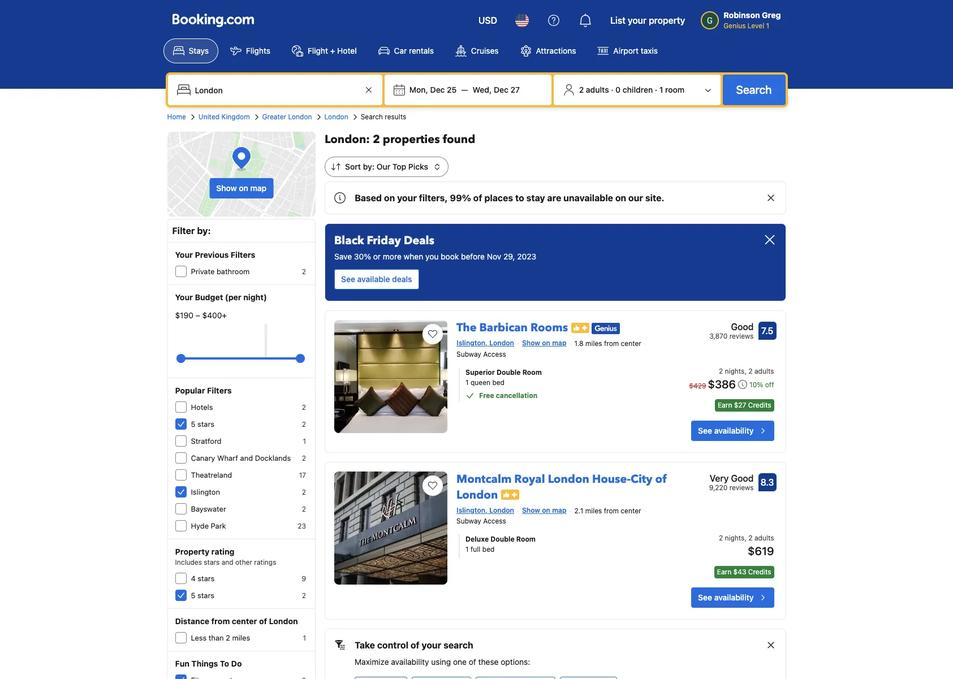 Task type: describe. For each thing, give the bounding box(es) containing it.
popular filters
[[175, 386, 232, 396]]

canary
[[191, 454, 215, 463]]

see availability for the barbican rooms
[[698, 426, 754, 436]]

show on map inside button
[[216, 183, 267, 193]]

1 vertical spatial your
[[397, 193, 417, 203]]

our
[[377, 162, 391, 171]]

barbican
[[480, 320, 528, 336]]

0 vertical spatial bed
[[493, 378, 505, 387]]

1.8
[[575, 339, 584, 348]]

take control of your search
[[355, 641, 473, 651]]

of inside montcalm royal london house-city of london
[[656, 472, 667, 487]]

mon,
[[410, 85, 428, 94]]

deluxe double room link
[[466, 535, 657, 545]]

2 vertical spatial availability
[[391, 658, 429, 667]]

search
[[444, 641, 473, 651]]

subway for montcalm royal london house-city of london
[[457, 517, 481, 526]]

genius
[[724, 22, 746, 30]]

and inside property rating includes stars and other ratings
[[222, 558, 234, 567]]

flights link
[[221, 38, 280, 63]]

found
[[443, 132, 476, 147]]

stays
[[189, 46, 209, 55]]

center for the barbican rooms
[[621, 339, 642, 348]]

flight + hotel
[[308, 46, 357, 55]]

black
[[334, 233, 364, 248]]

5 for hotels
[[191, 420, 195, 429]]

2 adults · 0 children · 1 room
[[579, 85, 685, 94]]

show inside button
[[216, 183, 237, 193]]

flight
[[308, 46, 328, 55]]

search for search results
[[361, 113, 383, 121]]

nov
[[487, 252, 502, 261]]

one
[[453, 658, 467, 667]]

good inside good 3,870 reviews
[[731, 322, 754, 332]]

this property is part of our preferred plus program. it's committed to providing outstanding service and excellent value. it'll pay us a higher commission if you make a booking. image for rooms
[[572, 323, 590, 333]]

nights for 2 nights , 2 adults
[[725, 367, 745, 376]]

car rentals
[[394, 46, 434, 55]]

2.1
[[575, 507, 584, 515]]

site.
[[646, 193, 665, 203]]

1 · from the left
[[611, 85, 614, 94]]

$190 – $400+
[[175, 311, 227, 320]]

room
[[665, 85, 685, 94]]

off
[[765, 381, 774, 389]]

$43
[[734, 568, 747, 577]]

on inside "show on map" button
[[239, 183, 248, 193]]

2 vertical spatial from
[[211, 617, 230, 626]]

control
[[377, 641, 409, 651]]

bayswater
[[191, 505, 226, 514]]

your inside list your property link
[[628, 15, 647, 25]]

usd button
[[472, 7, 504, 34]]

map for montcalm
[[552, 506, 567, 515]]

map for the
[[552, 339, 567, 347]]

4
[[191, 574, 196, 583]]

wharf
[[217, 454, 238, 463]]

9,220
[[709, 484, 728, 492]]

attractions link
[[511, 38, 586, 63]]

your for your previous filters
[[175, 250, 193, 260]]

8.3
[[761, 477, 774, 488]]

25
[[447, 85, 457, 94]]

5 stars for hotels
[[191, 420, 214, 429]]

show for montcalm
[[522, 506, 540, 515]]

book
[[441, 252, 459, 261]]

wed,
[[473, 85, 492, 94]]

the
[[457, 320, 477, 336]]

scored 7.5 element
[[759, 322, 777, 340]]

the barbican rooms link
[[457, 316, 568, 336]]

Where are you going? field
[[190, 80, 362, 100]]

attractions
[[536, 46, 576, 55]]

robinson greg genius level 1
[[724, 10, 781, 30]]

level
[[748, 22, 765, 30]]

1 inside robinson greg genius level 1
[[767, 22, 770, 30]]

these
[[478, 658, 499, 667]]

the barbican rooms image
[[334, 320, 448, 433]]

deluxe
[[466, 536, 489, 544]]

center for montcalm royal london house-city of london
[[621, 507, 641, 515]]

sort
[[345, 162, 361, 171]]

see availability for montcalm royal london house-city of london
[[698, 593, 754, 603]]

before
[[461, 252, 485, 261]]

airport taxis
[[614, 46, 658, 55]]

free cancellation
[[479, 391, 538, 400]]

$386
[[708, 378, 736, 391]]

show on map button
[[210, 178, 273, 199]]

credits for the barbican rooms
[[749, 401, 772, 410]]

list your property link
[[604, 7, 692, 34]]

$619
[[748, 545, 774, 558]]

good inside very good 9,220 reviews
[[731, 473, 754, 484]]

1 inside "button"
[[660, 85, 663, 94]]

1 queen bed
[[466, 378, 505, 387]]

room for superior double room
[[523, 368, 542, 377]]

options:
[[501, 658, 530, 667]]

miles for london
[[586, 507, 602, 515]]

black friday deals save 30% or more when you book before nov 29, 2023
[[334, 233, 537, 261]]

mon, dec 25 — wed, dec 27
[[410, 85, 520, 94]]

good 3,870 reviews
[[710, 322, 754, 341]]

availability for montcalm royal london house-city of london
[[715, 593, 754, 603]]

$190
[[175, 311, 193, 320]]

picks
[[408, 162, 428, 171]]

united kingdom link
[[199, 112, 250, 122]]

mon, dec 25 button
[[405, 80, 461, 100]]

1 inside deluxe double room 1 full bed
[[466, 546, 469, 554]]

2 vertical spatial your
[[422, 641, 442, 651]]

greg
[[762, 10, 781, 20]]

this property is part of our preferred plus program. it's committed to providing outstanding service and excellent value. it'll pay us a higher commission if you make a booking. image
[[502, 490, 520, 500]]

private bathroom
[[191, 267, 250, 276]]

see for the barbican rooms
[[698, 426, 712, 436]]

islington, for montcalm royal london house-city of london
[[457, 506, 488, 515]]

montcalm
[[457, 472, 512, 487]]

property
[[649, 15, 685, 25]]

superior
[[466, 368, 495, 377]]

usd
[[479, 15, 497, 25]]

our
[[629, 193, 643, 203]]

, for 2 nights , 2 adults $619
[[745, 534, 747, 543]]

0
[[616, 85, 621, 94]]

by: for filter
[[197, 226, 211, 236]]

1 vertical spatial filters
[[207, 386, 232, 396]]

room for deluxe double room 1 full bed
[[517, 536, 536, 544]]

earn for montcalm royal london house-city of london
[[717, 568, 732, 577]]

cruises
[[471, 46, 499, 55]]

2 inside "button"
[[579, 85, 584, 94]]

stars inside property rating includes stars and other ratings
[[204, 558, 220, 567]]

using
[[431, 658, 451, 667]]

stars right the 4
[[198, 574, 215, 583]]

theatreland
[[191, 471, 232, 480]]

$400+
[[202, 311, 227, 320]]

–
[[196, 311, 200, 320]]

deals
[[392, 274, 412, 284]]

places
[[485, 193, 513, 203]]

1 dec from the left
[[430, 85, 445, 94]]

5 stars for 4 stars
[[191, 591, 214, 600]]

9
[[302, 575, 306, 583]]

cancellation
[[496, 391, 538, 400]]

park
[[211, 522, 226, 531]]

bed inside deluxe double room 1 full bed
[[483, 546, 495, 554]]

10%
[[750, 381, 764, 389]]



Task type: vqa. For each thing, say whether or not it's contained in the screenshot.
work
no



Task type: locate. For each thing, give the bounding box(es) containing it.
availability down $27
[[715, 426, 754, 436]]

, for 2 nights , 2 adults
[[745, 367, 747, 376]]

double up free cancellation
[[497, 368, 521, 377]]

1 vertical spatial search
[[361, 113, 383, 121]]

subway up deluxe
[[457, 517, 481, 526]]

see availability link
[[692, 421, 774, 441], [692, 588, 774, 609]]

1 vertical spatial your
[[175, 293, 193, 302]]

double right deluxe
[[491, 536, 515, 544]]

0 vertical spatial ,
[[745, 367, 747, 376]]

hyde
[[191, 522, 209, 531]]

from inside "1.8 miles from center subway access"
[[604, 339, 619, 348]]

1 vertical spatial miles
[[586, 507, 602, 515]]

subway for the barbican rooms
[[457, 350, 481, 359]]

show on map for montcalm
[[522, 506, 567, 515]]

hotel
[[337, 46, 357, 55]]

0 vertical spatial adults
[[586, 85, 609, 94]]

miles for rooms
[[586, 339, 602, 348]]

credits right '$43' on the right
[[749, 568, 772, 577]]

1 vertical spatial show on map
[[522, 339, 567, 347]]

0 vertical spatial your
[[628, 15, 647, 25]]

subway inside 2.1 miles from center subway access
[[457, 517, 481, 526]]

$27
[[734, 401, 747, 410]]

see inside button
[[341, 274, 355, 284]]

bed down superior double room
[[493, 378, 505, 387]]

good element
[[710, 320, 754, 334]]

earn
[[718, 401, 732, 410], [717, 568, 732, 577]]

1 vertical spatial reviews
[[730, 484, 754, 492]]

23
[[298, 522, 306, 531]]

bathroom
[[217, 267, 250, 276]]

car rentals link
[[369, 38, 444, 63]]

2 your from the top
[[175, 293, 193, 302]]

$429
[[689, 382, 706, 390]]

1 vertical spatial and
[[222, 558, 234, 567]]

popular
[[175, 386, 205, 396]]

1 vertical spatial room
[[517, 536, 536, 544]]

miles inside 2.1 miles from center subway access
[[586, 507, 602, 515]]

your up $190
[[175, 293, 193, 302]]

0 vertical spatial filters
[[231, 250, 255, 260]]

show on map for the
[[522, 339, 567, 347]]

see availability link down $27
[[692, 421, 774, 441]]

more
[[383, 252, 402, 261]]

docklands
[[255, 454, 291, 463]]

canary wharf and docklands
[[191, 454, 291, 463]]

good left 7.5
[[731, 322, 754, 332]]

earn $43 credits
[[717, 568, 772, 577]]

adults left 0
[[586, 85, 609, 94]]

0 vertical spatial 5
[[191, 420, 195, 429]]

adults up the $619
[[755, 534, 774, 543]]

this property is part of our preferred plus program. it's committed to providing outstanding service and excellent value. it'll pay us a higher commission if you make a booking. image
[[572, 323, 590, 333], [572, 323, 590, 333], [502, 490, 520, 500]]

0 horizontal spatial ·
[[611, 85, 614, 94]]

search for search
[[736, 83, 772, 96]]

0 horizontal spatial search
[[361, 113, 383, 121]]

2 access from the top
[[483, 517, 506, 526]]

0 vertical spatial by:
[[363, 162, 375, 171]]

1 horizontal spatial your
[[422, 641, 442, 651]]

0 horizontal spatial your
[[397, 193, 417, 203]]

dec left the 25
[[430, 85, 445, 94]]

rooms
[[531, 320, 568, 336]]

property
[[175, 547, 209, 557]]

1 islington, london from the top
[[457, 339, 514, 347]]

credits right $27
[[749, 401, 772, 410]]

deluxe double room 1 full bed
[[466, 536, 536, 554]]

1 vertical spatial access
[[483, 517, 506, 526]]

1 horizontal spatial dec
[[494, 85, 509, 94]]

see availability down $27
[[698, 426, 754, 436]]

by: right filter
[[197, 226, 211, 236]]

1 access from the top
[[483, 350, 506, 359]]

access inside "1.8 miles from center subway access"
[[483, 350, 506, 359]]

5 stars down hotels
[[191, 420, 214, 429]]

5 down hotels
[[191, 420, 195, 429]]

0 vertical spatial miles
[[586, 339, 602, 348]]

islington, london for the
[[457, 339, 514, 347]]

access inside 2.1 miles from center subway access
[[483, 517, 506, 526]]

your right list
[[628, 15, 647, 25]]

0 vertical spatial availability
[[715, 426, 754, 436]]

save
[[334, 252, 352, 261]]

adults inside 2 nights , 2 adults $619
[[755, 534, 774, 543]]

take
[[355, 641, 375, 651]]

good right very
[[731, 473, 754, 484]]

fun
[[175, 659, 190, 669]]

1 horizontal spatial search
[[736, 83, 772, 96]]

from for london
[[604, 507, 619, 515]]

1 vertical spatial bed
[[483, 546, 495, 554]]

2 vertical spatial show
[[522, 506, 540, 515]]

2 · from the left
[[655, 85, 658, 94]]

search inside button
[[736, 83, 772, 96]]

adults up 10% off
[[755, 367, 774, 376]]

home link
[[167, 112, 186, 122]]

filters up hotels
[[207, 386, 232, 396]]

to
[[515, 193, 524, 203]]

see availability link for the barbican rooms
[[692, 421, 774, 441]]

things
[[192, 659, 218, 669]]

your account menu robinson greg genius level 1 element
[[701, 5, 786, 31]]

1 good from the top
[[731, 322, 754, 332]]

scored 8.3 element
[[759, 473, 777, 492]]

, inside 2 nights , 2 adults $619
[[745, 534, 747, 543]]

nights for 2 nights , 2 adults $619
[[725, 534, 745, 543]]

your for your budget (per night)
[[175, 293, 193, 302]]

0 vertical spatial show on map
[[216, 183, 267, 193]]

booking.com image
[[172, 14, 254, 27]]

taxis
[[641, 46, 658, 55]]

0 horizontal spatial dec
[[430, 85, 445, 94]]

1 credits from the top
[[749, 401, 772, 410]]

5 down the 4
[[191, 591, 195, 600]]

show for the
[[522, 339, 540, 347]]

available
[[357, 274, 390, 284]]

29,
[[504, 252, 515, 261]]

2 islington, london from the top
[[457, 506, 514, 515]]

2 5 from the top
[[191, 591, 195, 600]]

see availability link down '$43' on the right
[[692, 588, 774, 609]]

from for rooms
[[604, 339, 619, 348]]

2 good from the top
[[731, 473, 754, 484]]

miles inside "1.8 miles from center subway access"
[[586, 339, 602, 348]]

double inside deluxe double room 1 full bed
[[491, 536, 515, 544]]

by:
[[363, 162, 375, 171], [197, 226, 211, 236]]

2 5 stars from the top
[[191, 591, 214, 600]]

access up deluxe double room 1 full bed
[[483, 517, 506, 526]]

miles right 2.1
[[586, 507, 602, 515]]

from up less than 2 miles
[[211, 617, 230, 626]]

from inside 2.1 miles from center subway access
[[604, 507, 619, 515]]

search
[[736, 83, 772, 96], [361, 113, 383, 121]]

see availability link for montcalm royal london house-city of london
[[692, 588, 774, 609]]

access
[[483, 350, 506, 359], [483, 517, 506, 526]]

0 vertical spatial credits
[[749, 401, 772, 410]]

your down filter
[[175, 250, 193, 260]]

2 vertical spatial see
[[698, 593, 712, 603]]

stars up stratford
[[198, 420, 214, 429]]

london: 2 properties found
[[325, 132, 476, 147]]

0 vertical spatial map
[[250, 183, 267, 193]]

hyde park
[[191, 522, 226, 531]]

1 vertical spatial double
[[491, 536, 515, 544]]

2 credits from the top
[[749, 568, 772, 577]]

full
[[471, 546, 481, 554]]

islington, london
[[457, 339, 514, 347], [457, 506, 514, 515]]

5 for 4 stars
[[191, 591, 195, 600]]

stars down 4 stars
[[198, 591, 214, 600]]

· left 0
[[611, 85, 614, 94]]

private
[[191, 267, 215, 276]]

your
[[175, 250, 193, 260], [175, 293, 193, 302]]

1 islington, from the top
[[457, 339, 488, 347]]

reviews inside very good 9,220 reviews
[[730, 484, 754, 492]]

house-
[[592, 472, 631, 487]]

1 vertical spatial map
[[552, 339, 567, 347]]

stratford
[[191, 437, 222, 446]]

2 vertical spatial show on map
[[522, 506, 567, 515]]

your budget (per night)
[[175, 293, 267, 302]]

map inside "show on map" button
[[250, 183, 267, 193]]

0 vertical spatial see availability link
[[692, 421, 774, 441]]

by: left our
[[363, 162, 375, 171]]

1 vertical spatial islington,
[[457, 506, 488, 515]]

islington,
[[457, 339, 488, 347], [457, 506, 488, 515]]

royal
[[515, 472, 545, 487]]

1 horizontal spatial ·
[[655, 85, 658, 94]]

less than 2 miles
[[191, 634, 250, 643]]

1 vertical spatial earn
[[717, 568, 732, 577]]

fun things to do
[[175, 659, 242, 669]]

0 vertical spatial subway
[[457, 350, 481, 359]]

1 horizontal spatial and
[[240, 454, 253, 463]]

1 vertical spatial ,
[[745, 534, 747, 543]]

0 vertical spatial show
[[216, 183, 237, 193]]

room down 2.1 miles from center subway access
[[517, 536, 536, 544]]

from down 'house-'
[[604, 507, 619, 515]]

dec left 27 in the top right of the page
[[494, 85, 509, 94]]

0 vertical spatial nights
[[725, 367, 745, 376]]

adults for 2 nights , 2 adults
[[755, 367, 774, 376]]

double
[[497, 368, 521, 377], [491, 536, 515, 544]]

filters,
[[419, 193, 448, 203]]

bed right full
[[483, 546, 495, 554]]

3,870
[[710, 332, 728, 341]]

availability down take control of your search
[[391, 658, 429, 667]]

miles down distance from center of london
[[232, 634, 250, 643]]

nights up '$43' on the right
[[725, 534, 745, 543]]

night)
[[243, 293, 267, 302]]

greater london link
[[262, 112, 312, 122]]

stars down rating
[[204, 558, 220, 567]]

center inside 2.1 miles from center subway access
[[621, 507, 641, 515]]

0 vertical spatial and
[[240, 454, 253, 463]]

credits for montcalm royal london house-city of london
[[749, 568, 772, 577]]

0 vertical spatial good
[[731, 322, 754, 332]]

rentals
[[409, 46, 434, 55]]

access up superior double room
[[483, 350, 506, 359]]

2 vertical spatial adults
[[755, 534, 774, 543]]

1 vertical spatial see availability
[[698, 593, 754, 603]]

subway inside "1.8 miles from center subway access"
[[457, 350, 481, 359]]

wed, dec 27 button
[[468, 80, 525, 100]]

0 vertical spatial islington, london
[[457, 339, 514, 347]]

montcalm royal london house-city of london link
[[457, 467, 667, 503]]

1 vertical spatial 5
[[191, 591, 195, 600]]

stays link
[[163, 38, 218, 63]]

1 vertical spatial by:
[[197, 226, 211, 236]]

0 vertical spatial from
[[604, 339, 619, 348]]

islington, london for montcalm
[[457, 506, 514, 515]]

1 see availability from the top
[[698, 426, 754, 436]]

this property is part of our preferred plus program. it's committed to providing outstanding service and excellent value. it'll pay us a higher commission if you make a booking. image for london
[[502, 490, 520, 500]]

0 vertical spatial center
[[621, 339, 642, 348]]

earn left '$43' on the right
[[717, 568, 732, 577]]

subway
[[457, 350, 481, 359], [457, 517, 481, 526]]

2 islington, from the top
[[457, 506, 488, 515]]

reviews right 3,870
[[730, 332, 754, 341]]

2 vertical spatial miles
[[232, 634, 250, 643]]

group
[[181, 350, 300, 368]]

0 vertical spatial double
[[497, 368, 521, 377]]

double for superior
[[497, 368, 521, 377]]

1 vertical spatial credits
[[749, 568, 772, 577]]

adults for 2 nights , 2 adults $619
[[755, 534, 774, 543]]

1 your from the top
[[175, 250, 193, 260]]

see available deals
[[341, 274, 412, 284]]

access for the
[[483, 350, 506, 359]]

very
[[710, 473, 729, 484]]

0 vertical spatial earn
[[718, 401, 732, 410]]

center right the 1.8
[[621, 339, 642, 348]]

islington, london down this property is part of our preferred plus program. it's committed to providing outstanding service and excellent value. it'll pay us a higher commission if you make a booking. icon
[[457, 506, 514, 515]]

very good element
[[709, 472, 754, 485]]

availability down '$43' on the right
[[715, 593, 754, 603]]

islington, london down barbican
[[457, 339, 514, 347]]

property rating includes stars and other ratings
[[175, 547, 276, 567]]

other
[[235, 558, 252, 567]]

room inside deluxe double room 1 full bed
[[517, 536, 536, 544]]

2 , from the top
[[745, 534, 747, 543]]

0 horizontal spatial and
[[222, 558, 234, 567]]

filter by:
[[172, 226, 211, 236]]

2 reviews from the top
[[730, 484, 754, 492]]

1 vertical spatial good
[[731, 473, 754, 484]]

reviews inside good 3,870 reviews
[[730, 332, 754, 341]]

1 vertical spatial from
[[604, 507, 619, 515]]

· right the children
[[655, 85, 658, 94]]

based on your filters, 99% of places to stay are unavailable on our site.
[[355, 193, 665, 203]]

islington, up deluxe
[[457, 506, 488, 515]]

islington, for the barbican rooms
[[457, 339, 488, 347]]

access for montcalm
[[483, 517, 506, 526]]

and right wharf
[[240, 454, 253, 463]]

2 nights from the top
[[725, 534, 745, 543]]

london:
[[325, 132, 370, 147]]

1 nights from the top
[[725, 367, 745, 376]]

0 vertical spatial see availability
[[698, 426, 754, 436]]

search results
[[361, 113, 407, 121]]

the barbican rooms
[[457, 320, 568, 336]]

room
[[523, 368, 542, 377], [517, 536, 536, 544]]

search results updated. london: 2 properties found. applied filters: 5 stars, islington, fitness center. element
[[325, 132, 786, 148]]

1 vertical spatial subway
[[457, 517, 481, 526]]

1 vertical spatial center
[[621, 507, 641, 515]]

subway up superior
[[457, 350, 481, 359]]

queen
[[471, 378, 491, 387]]

or
[[373, 252, 381, 261]]

2 see availability from the top
[[698, 593, 754, 603]]

do
[[231, 659, 242, 669]]

see for montcalm royal london house-city of london
[[698, 593, 712, 603]]

of
[[473, 193, 482, 203], [656, 472, 667, 487], [259, 617, 267, 626], [411, 641, 420, 651], [469, 658, 476, 667]]

miles right the 1.8
[[586, 339, 602, 348]]

center down the city
[[621, 507, 641, 515]]

montcalm royal london house-city of london image
[[334, 472, 448, 585]]

availability for the barbican rooms
[[715, 426, 754, 436]]

distance from center of london
[[175, 617, 298, 626]]

1 vertical spatial 5 stars
[[191, 591, 214, 600]]

adults
[[586, 85, 609, 94], [755, 367, 774, 376], [755, 534, 774, 543]]

by: for sort
[[363, 162, 375, 171]]

islington, down the
[[457, 339, 488, 347]]

1 5 from the top
[[191, 420, 195, 429]]

1 vertical spatial nights
[[725, 534, 745, 543]]

room up cancellation
[[523, 368, 542, 377]]

1 5 stars from the top
[[191, 420, 214, 429]]

30%
[[354, 252, 371, 261]]

filters up bathroom
[[231, 250, 255, 260]]

0 vertical spatial see
[[341, 274, 355, 284]]

2 vertical spatial center
[[232, 617, 257, 626]]

hotels
[[191, 403, 213, 412]]

from right the 1.8
[[604, 339, 619, 348]]

and down rating
[[222, 558, 234, 567]]

0 vertical spatial your
[[175, 250, 193, 260]]

earn for the barbican rooms
[[718, 401, 732, 410]]

map
[[250, 183, 267, 193], [552, 339, 567, 347], [552, 506, 567, 515]]

1 subway from the top
[[457, 350, 481, 359]]

center inside "1.8 miles from center subway access"
[[621, 339, 642, 348]]

1 vertical spatial see availability link
[[692, 588, 774, 609]]

2 see availability link from the top
[[692, 588, 774, 609]]

see available deals button
[[334, 269, 419, 290]]

0 vertical spatial search
[[736, 83, 772, 96]]

5 stars down 4 stars
[[191, 591, 214, 600]]

2 vertical spatial map
[[552, 506, 567, 515]]

to
[[220, 659, 229, 669]]

your up using
[[422, 641, 442, 651]]

1 vertical spatial see
[[698, 426, 712, 436]]

adults inside 2 adults · 0 children · 1 room "button"
[[586, 85, 609, 94]]

1 vertical spatial show
[[522, 339, 540, 347]]

1 vertical spatial islington, london
[[457, 506, 514, 515]]

4 stars
[[191, 574, 215, 583]]

see availability down '$43' on the right
[[698, 593, 754, 603]]

your left filters,
[[397, 193, 417, 203]]

maximize
[[355, 658, 389, 667]]

nights inside 2 nights , 2 adults $619
[[725, 534, 745, 543]]

0 vertical spatial islington,
[[457, 339, 488, 347]]

london link
[[325, 112, 348, 122]]

1 reviews from the top
[[730, 332, 754, 341]]

0 horizontal spatial by:
[[197, 226, 211, 236]]

1 horizontal spatial by:
[[363, 162, 375, 171]]

2 horizontal spatial your
[[628, 15, 647, 25]]

genius discounts available at this property. image
[[592, 323, 620, 334], [592, 323, 620, 334]]

1 vertical spatial adults
[[755, 367, 774, 376]]

double for deluxe
[[491, 536, 515, 544]]

1 vertical spatial availability
[[715, 593, 754, 603]]

2 dec from the left
[[494, 85, 509, 94]]

0 vertical spatial room
[[523, 368, 542, 377]]

10% off
[[750, 381, 774, 389]]

earn left $27
[[718, 401, 732, 410]]

0 vertical spatial reviews
[[730, 332, 754, 341]]

stay
[[527, 193, 545, 203]]

1 see availability link from the top
[[692, 421, 774, 441]]

0 vertical spatial access
[[483, 350, 506, 359]]

1 , from the top
[[745, 367, 747, 376]]

nights up $386
[[725, 367, 745, 376]]

2 subway from the top
[[457, 517, 481, 526]]

rating
[[211, 547, 235, 557]]

reviews right 9,220
[[730, 484, 754, 492]]

0 vertical spatial 5 stars
[[191, 420, 214, 429]]

center up less than 2 miles
[[232, 617, 257, 626]]



